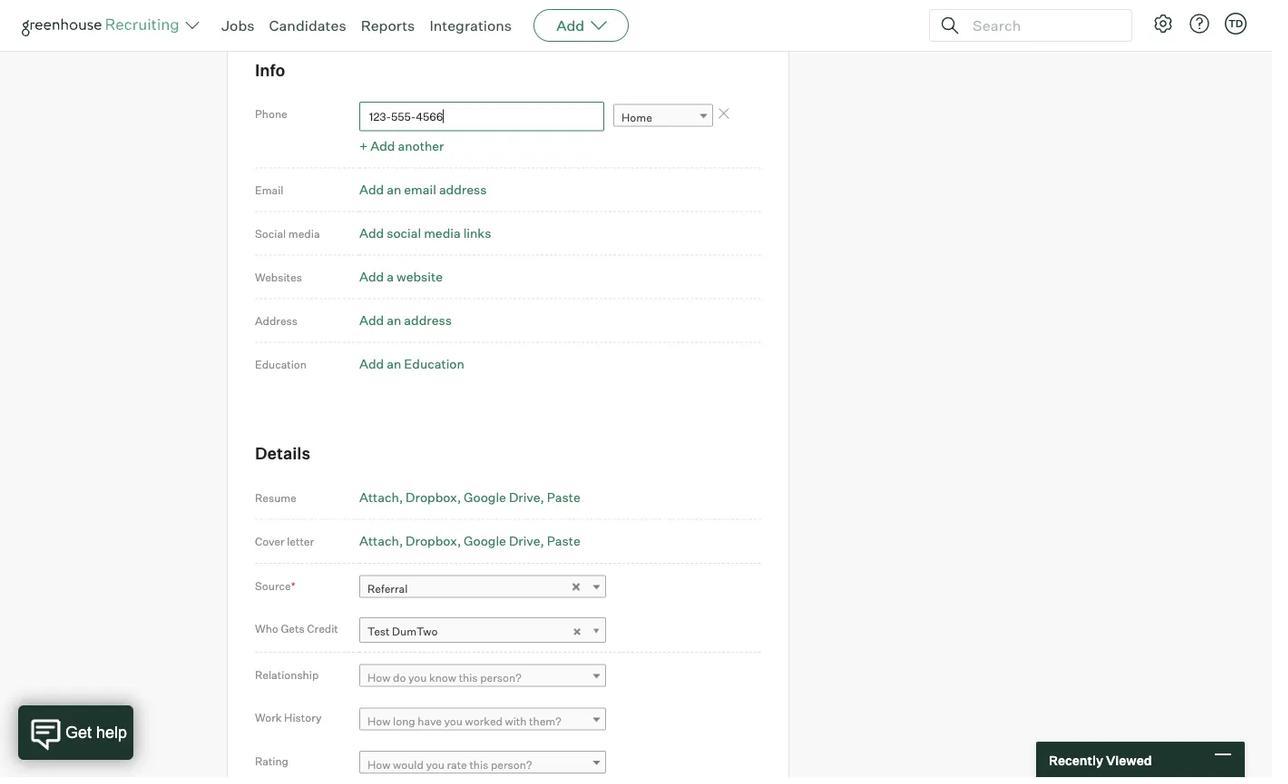 Task type: describe. For each thing, give the bounding box(es) containing it.
who
[[255, 622, 279, 636]]

long
[[393, 714, 416, 728]]

add an email address
[[359, 181, 487, 197]]

recently
[[1049, 752, 1104, 768]]

jobs link
[[222, 16, 255, 34]]

add for add social media links
[[359, 225, 384, 241]]

source
[[255, 579, 291, 592]]

dropbox for cover letter
[[406, 533, 457, 549]]

td button
[[1222, 9, 1251, 38]]

td
[[1229, 17, 1244, 30]]

reports link
[[361, 16, 415, 34]]

1 vertical spatial address
[[404, 312, 452, 328]]

cover letter
[[255, 535, 314, 548]]

integrations link
[[430, 16, 512, 34]]

home
[[622, 111, 653, 124]]

attach link for cover letter
[[359, 533, 403, 549]]

add for add
[[557, 16, 585, 34]]

paste for cover letter
[[547, 533, 581, 549]]

this for know
[[459, 671, 478, 685]]

0 horizontal spatial education
[[255, 357, 307, 371]]

referral
[[368, 582, 408, 596]]

cover
[[255, 535, 285, 548]]

you for know
[[409, 671, 427, 685]]

+ add another link
[[359, 138, 444, 154]]

add an education link
[[359, 356, 465, 372]]

rating
[[255, 754, 289, 768]]

drive for cover letter
[[509, 533, 541, 549]]

this for rate
[[470, 758, 489, 771]]

candidates link
[[269, 16, 346, 34]]

add for add an address
[[359, 312, 384, 328]]

attach link for resume
[[359, 489, 403, 505]]

website
[[397, 269, 443, 284]]

1 horizontal spatial media
[[424, 225, 461, 241]]

0 vertical spatial address
[[439, 181, 487, 197]]

phone
[[255, 107, 288, 121]]

google drive link for resume
[[464, 489, 545, 505]]

1 horizontal spatial education
[[404, 356, 465, 372]]

referral link
[[359, 575, 606, 601]]

configure image
[[1153, 13, 1175, 34]]

google drive link for cover letter
[[464, 533, 545, 549]]

paste for resume
[[547, 489, 581, 505]]

jobs
[[222, 16, 255, 34]]

add an education
[[359, 356, 465, 372]]

dropbox link for resume
[[406, 489, 461, 505]]

1 vertical spatial you
[[444, 714, 463, 728]]

home link
[[614, 104, 714, 130]]

resume
[[255, 490, 297, 504]]

test dumtwo link
[[359, 617, 606, 643]]

recently viewed
[[1049, 752, 1153, 768]]

have
[[418, 714, 442, 728]]

add for add a website
[[359, 269, 384, 284]]

integrations
[[430, 16, 512, 34]]

worked
[[465, 714, 503, 728]]

email
[[404, 181, 437, 197]]

td button
[[1226, 13, 1247, 34]]

know
[[429, 671, 457, 685]]

work
[[255, 711, 282, 724]]

attach for cover letter
[[359, 533, 399, 549]]

add social media links
[[359, 225, 491, 241]]

Search text field
[[969, 12, 1116, 39]]

add a website link
[[359, 269, 443, 284]]

add an address link
[[359, 312, 452, 328]]

do
[[393, 671, 406, 685]]

add an email address link
[[359, 181, 487, 197]]



Task type: vqa. For each thing, say whether or not it's contained in the screenshot.
COMPANY to the top
no



Task type: locate. For each thing, give the bounding box(es) containing it.
an
[[387, 181, 402, 197], [387, 312, 402, 328], [387, 356, 402, 372]]

a
[[387, 269, 394, 284]]

drive for resume
[[509, 489, 541, 505]]

2 how from the top
[[368, 714, 391, 728]]

google
[[464, 489, 506, 505], [464, 533, 506, 549]]

0 vertical spatial how
[[368, 671, 391, 685]]

how for how would you rate this person?
[[368, 758, 391, 771]]

who gets credit
[[255, 622, 338, 636]]

add an address
[[359, 312, 452, 328]]

social media
[[255, 226, 320, 240]]

2 google from the top
[[464, 533, 506, 549]]

attach dropbox google drive paste
[[359, 489, 581, 505], [359, 533, 581, 549]]

dropbox link for cover letter
[[406, 533, 461, 549]]

1 vertical spatial dropbox link
[[406, 533, 461, 549]]

address right "email"
[[439, 181, 487, 197]]

media right social
[[289, 226, 320, 240]]

2 attach from the top
[[359, 533, 399, 549]]

0 vertical spatial google drive link
[[464, 489, 545, 505]]

+
[[359, 138, 368, 154]]

drive
[[509, 489, 541, 505], [509, 533, 541, 549]]

3 an from the top
[[387, 356, 402, 372]]

an for education
[[387, 356, 402, 372]]

how left long
[[368, 714, 391, 728]]

info
[[255, 60, 285, 80]]

how for how do you know this person?
[[368, 671, 391, 685]]

dumtwo
[[392, 624, 438, 638]]

an left "email"
[[387, 181, 402, 197]]

1 google from the top
[[464, 489, 506, 505]]

attach link
[[359, 489, 403, 505], [359, 533, 403, 549]]

how would you rate this person? link
[[359, 751, 606, 777]]

2 attach link from the top
[[359, 533, 403, 549]]

work history
[[255, 711, 322, 724]]

person? for how would you rate this person?
[[491, 758, 532, 771]]

1 an from the top
[[387, 181, 402, 197]]

dropbox for resume
[[406, 489, 457, 505]]

1 vertical spatial an
[[387, 312, 402, 328]]

2 dropbox link from the top
[[406, 533, 461, 549]]

0 vertical spatial person?
[[480, 671, 522, 685]]

email
[[255, 183, 284, 196]]

google drive link
[[464, 489, 545, 505], [464, 533, 545, 549]]

social
[[255, 226, 286, 240]]

2 an from the top
[[387, 312, 402, 328]]

address
[[255, 313, 298, 327]]

3 how from the top
[[368, 758, 391, 771]]

add a website
[[359, 269, 443, 284]]

1 vertical spatial paste link
[[547, 533, 581, 549]]

you
[[409, 671, 427, 685], [444, 714, 463, 728], [426, 758, 445, 771]]

an down a
[[387, 312, 402, 328]]

2 google drive link from the top
[[464, 533, 545, 549]]

an for email
[[387, 181, 402, 197]]

gets
[[281, 622, 305, 636]]

test
[[368, 624, 390, 638]]

how
[[368, 671, 391, 685], [368, 714, 391, 728], [368, 758, 391, 771]]

history
[[284, 711, 322, 724]]

0 vertical spatial paste
[[547, 489, 581, 505]]

person? for how do you know this person?
[[480, 671, 522, 685]]

would
[[393, 758, 424, 771]]

how long have you worked with them?
[[368, 714, 562, 728]]

1 vertical spatial this
[[470, 758, 489, 771]]

candidates
[[269, 16, 346, 34]]

rate
[[447, 758, 467, 771]]

address
[[439, 181, 487, 197], [404, 312, 452, 328]]

1 vertical spatial google
[[464, 533, 506, 549]]

0 vertical spatial you
[[409, 671, 427, 685]]

1 attach link from the top
[[359, 489, 403, 505]]

websites
[[255, 270, 302, 283]]

1 drive from the top
[[509, 489, 541, 505]]

+ add another
[[359, 138, 444, 154]]

add
[[557, 16, 585, 34], [371, 138, 395, 154], [359, 181, 384, 197], [359, 225, 384, 241], [359, 269, 384, 284], [359, 312, 384, 328], [359, 356, 384, 372]]

with
[[505, 714, 527, 728]]

paste link for resume
[[547, 489, 581, 505]]

2 drive from the top
[[509, 533, 541, 549]]

1 paste from the top
[[547, 489, 581, 505]]

2 vertical spatial you
[[426, 758, 445, 771]]

how would you rate this person?
[[368, 758, 532, 771]]

paste link
[[547, 489, 581, 505], [547, 533, 581, 549]]

test dumtwo
[[368, 624, 438, 638]]

person?
[[480, 671, 522, 685], [491, 758, 532, 771]]

this
[[459, 671, 478, 685], [470, 758, 489, 771]]

*
[[291, 579, 296, 592]]

1 attach dropbox google drive paste from the top
[[359, 489, 581, 505]]

0 vertical spatial dropbox
[[406, 489, 457, 505]]

add inside popup button
[[557, 16, 585, 34]]

person? down with
[[491, 758, 532, 771]]

you left rate
[[426, 758, 445, 771]]

1 google drive link from the top
[[464, 489, 545, 505]]

0 vertical spatial an
[[387, 181, 402, 197]]

2 dropbox from the top
[[406, 533, 457, 549]]

0 vertical spatial this
[[459, 671, 478, 685]]

attach
[[359, 489, 399, 505], [359, 533, 399, 549]]

person? up with
[[480, 671, 522, 685]]

details
[[255, 443, 311, 463]]

2 vertical spatial how
[[368, 758, 391, 771]]

attach for resume
[[359, 489, 399, 505]]

greenhouse recruiting image
[[22, 15, 185, 36]]

social
[[387, 225, 421, 241]]

1 dropbox from the top
[[406, 489, 457, 505]]

1 attach from the top
[[359, 489, 399, 505]]

an down add an address
[[387, 356, 402, 372]]

add for add an email address
[[359, 181, 384, 197]]

0 vertical spatial paste link
[[547, 489, 581, 505]]

you right do
[[409, 671, 427, 685]]

1 how from the top
[[368, 671, 391, 685]]

0 vertical spatial attach dropbox google drive paste
[[359, 489, 581, 505]]

letter
[[287, 535, 314, 548]]

them?
[[529, 714, 562, 728]]

attach dropbox google drive paste for resume
[[359, 489, 581, 505]]

source *
[[255, 579, 296, 592]]

how for how long have you worked with them?
[[368, 714, 391, 728]]

0 horizontal spatial media
[[289, 226, 320, 240]]

attach dropbox google drive paste for cover letter
[[359, 533, 581, 549]]

1 vertical spatial how
[[368, 714, 391, 728]]

relationship
[[255, 668, 319, 681]]

None text field
[[359, 102, 605, 131]]

you for rate
[[426, 758, 445, 771]]

how left would at bottom
[[368, 758, 391, 771]]

1 vertical spatial attach dropbox google drive paste
[[359, 533, 581, 549]]

1 vertical spatial person?
[[491, 758, 532, 771]]

0 vertical spatial google
[[464, 489, 506, 505]]

1 vertical spatial drive
[[509, 533, 541, 549]]

1 vertical spatial attach
[[359, 533, 399, 549]]

an for address
[[387, 312, 402, 328]]

links
[[464, 225, 491, 241]]

add button
[[534, 9, 629, 42]]

add social media links link
[[359, 225, 491, 241]]

1 dropbox link from the top
[[406, 489, 461, 505]]

how left do
[[368, 671, 391, 685]]

0 vertical spatial drive
[[509, 489, 541, 505]]

1 vertical spatial attach link
[[359, 533, 403, 549]]

address down the website
[[404, 312, 452, 328]]

this right know
[[459, 671, 478, 685]]

dropbox
[[406, 489, 457, 505], [406, 533, 457, 549]]

viewed
[[1107, 752, 1153, 768]]

another
[[398, 138, 444, 154]]

1 vertical spatial google drive link
[[464, 533, 545, 549]]

1 vertical spatial dropbox
[[406, 533, 457, 549]]

you right the have
[[444, 714, 463, 728]]

1 vertical spatial paste
[[547, 533, 581, 549]]

0 vertical spatial attach link
[[359, 489, 403, 505]]

education down address
[[255, 357, 307, 371]]

this right rate
[[470, 758, 489, 771]]

2 paste from the top
[[547, 533, 581, 549]]

dropbox link
[[406, 489, 461, 505], [406, 533, 461, 549]]

2 paste link from the top
[[547, 533, 581, 549]]

2 attach dropbox google drive paste from the top
[[359, 533, 581, 549]]

0 vertical spatial attach
[[359, 489, 399, 505]]

2 vertical spatial an
[[387, 356, 402, 372]]

0 vertical spatial dropbox link
[[406, 489, 461, 505]]

google for cover letter
[[464, 533, 506, 549]]

how do you know this person?
[[368, 671, 522, 685]]

add for add an education
[[359, 356, 384, 372]]

1 paste link from the top
[[547, 489, 581, 505]]

google for resume
[[464, 489, 506, 505]]

credit
[[307, 622, 338, 636]]

paste link for cover letter
[[547, 533, 581, 549]]

reports
[[361, 16, 415, 34]]

how do you know this person? link
[[359, 664, 606, 690]]

education
[[404, 356, 465, 372], [255, 357, 307, 371]]

education down add an address link
[[404, 356, 465, 372]]

how long have you worked with them? link
[[359, 707, 606, 734]]

media left 'links'
[[424, 225, 461, 241]]

media
[[424, 225, 461, 241], [289, 226, 320, 240]]

paste
[[547, 489, 581, 505], [547, 533, 581, 549]]



